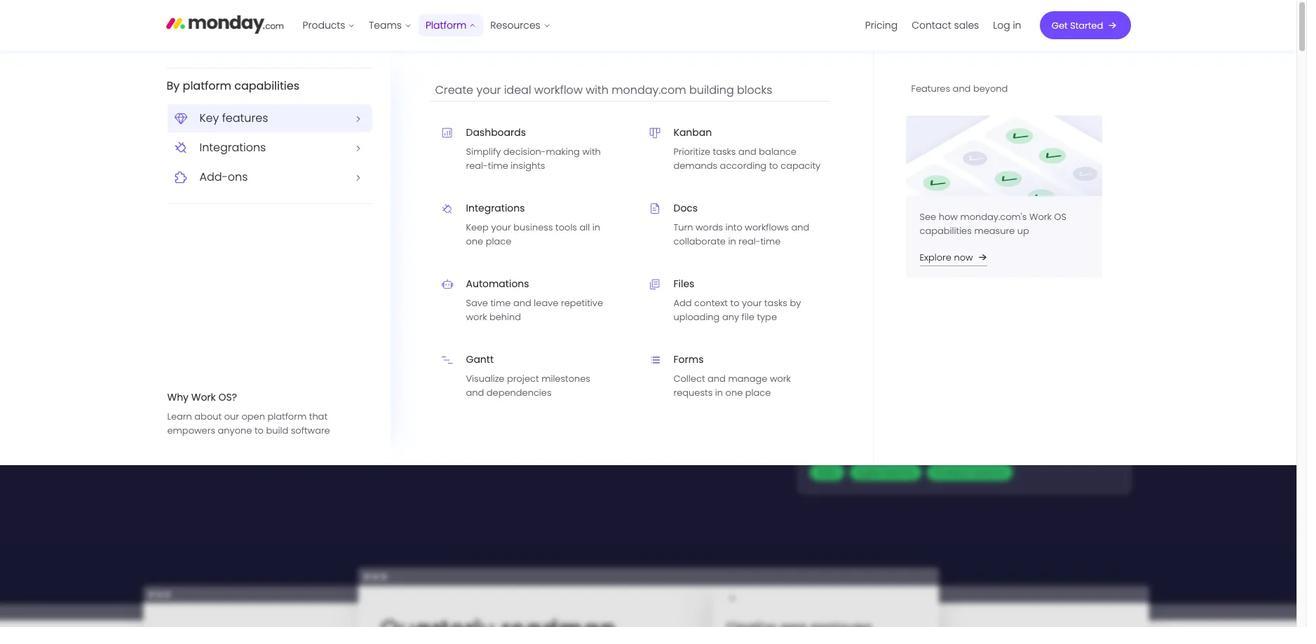 Task type: describe. For each thing, give the bounding box(es) containing it.
activities.
[[534, 109, 576, 122]]

leave
[[534, 297, 559, 310]]

explore
[[920, 251, 952, 265]]

designed for work.
[[166, 156, 587, 219]]

place for integrations
[[486, 235, 512, 249]]

✨
[[539, 59, 553, 75]]

simplify
[[466, 146, 501, 159]]

time inside automations save time and leave repetitive work behind
[[491, 297, 511, 310]]

products link
[[295, 14, 362, 37]]

month
[[403, 59, 442, 75]]

monday
[[374, 306, 439, 328]]

from inside sales crm streamline the sales cycle, from lead to close.
[[989, 313, 1010, 326]]

the
[[166, 278, 193, 300]]

team
[[936, 145, 966, 161]]

launch.
[[919, 437, 952, 450]]

power
[[865, 145, 900, 161]]

demands
[[674, 160, 718, 173]]

work inside "work management manage all aspects of work, from strategy to execution."
[[867, 182, 898, 199]]

and inside gantt visualize project milestones and dependencies
[[466, 387, 484, 400]]

tasks inside files add context to your tasks by uploading any file type
[[765, 297, 788, 310]]

why
[[167, 391, 189, 405]]

to inside why work os? learn about our open platform that empowers anyone to build software
[[255, 424, 264, 438]]

gantt visualize project milestones and dependencies
[[466, 353, 591, 400]]

products for products to power every team
[[799, 145, 848, 161]]

crm
[[904, 292, 932, 309]]

resources
[[491, 18, 541, 32]]

strategy
[[891, 217, 928, 230]]

work inside the platform where all your processes, tools, and teams work together, powered by monday products.
[[166, 306, 201, 328]]

hits
[[683, 59, 702, 75]]

visualize
[[466, 373, 505, 386]]

teams for product teams
[[975, 466, 1006, 480]]

1
[[396, 59, 400, 75]]

learn
[[167, 410, 192, 424]]

and inside kanban prioritize tasks and balance demands according to capacity
[[739, 146, 757, 159]]

build
[[266, 424, 288, 438]]

main element
[[0, 0, 1297, 628]]

products for products
[[302, 18, 345, 32]]

dev
[[867, 402, 891, 420]]

platform for by
[[183, 78, 231, 94]]

up
[[1018, 225, 1030, 238]]

keep
[[466, 221, 489, 235]]

0 vertical spatial the
[[182, 109, 197, 122]]

sales inside button
[[955, 18, 980, 32]]

sales inside sales crm streamline the sales cycle, from lead to close.
[[935, 313, 958, 326]]

teams
[[369, 18, 402, 32]]

dashboards
[[466, 126, 526, 140]]

accept all cookies
[[1075, 109, 1162, 123]]

hp asset dark bg image
[[0, 545, 1297, 628]]

add-
[[200, 169, 228, 186]]

in inside forms collect and manage work requests in one place
[[716, 387, 723, 400]]

0 horizontal spatial capabilities
[[234, 78, 300, 94]]

marketing
[[486, 109, 532, 122]]

os?
[[219, 391, 237, 405]]

log in link
[[987, 14, 1029, 37]]

of
[[958, 203, 967, 216]]

to inside files add context to your tasks by uploading any file type
[[731, 297, 740, 310]]

into
[[726, 221, 743, 235]]

features
[[222, 110, 268, 127]]

requests
[[674, 387, 713, 400]]

business
[[514, 221, 553, 235]]

and inside automations save time and leave repetitive work behind
[[514, 297, 532, 310]]

no
[[166, 399, 178, 412]]

dialog containing we use cookies to ensure you have the best experience on our site, to analyze traffic, and enhance our marketing activities.
[[0, 92, 1297, 140]]

get started button
[[1040, 11, 1131, 39]]

about
[[195, 410, 222, 424]]

the platform where all your processes, tools, and teams work together, powered by monday products.
[[166, 278, 592, 328]]

get started
[[1052, 19, 1104, 32]]

the inside sales crm streamline the sales cycle, from lead to close.
[[918, 313, 933, 326]]

by
[[167, 78, 180, 94]]

file
[[742, 311, 755, 324]]

words
[[696, 221, 723, 235]]

monday.com
[[612, 82, 687, 98]]

products to power every team
[[799, 145, 966, 161]]

os
[[1055, 211, 1067, 224]]

now for register
[[868, 59, 893, 75]]

and inside forms collect and manage work requests in one place
[[708, 373, 726, 386]]

byateam image image
[[906, 116, 1103, 196]]

time inside docs turn words into workflows and collaborate in real-time
[[761, 235, 781, 249]]

manage
[[867, 203, 904, 216]]

execution.
[[942, 217, 988, 230]]

save
[[466, 297, 488, 310]]

decision-
[[504, 146, 546, 159]]

all inside the platform where all your processes, tools, and teams work together, powered by monday products.
[[319, 278, 337, 300]]

all inside "integrations keep your business tools all in one place"
[[580, 221, 590, 235]]

and inside the platform where all your processes, tools, and teams work together, powered by monday products.
[[508, 278, 538, 300]]

ideal
[[504, 82, 532, 98]]

with for workflow
[[586, 82, 609, 98]]

>
[[895, 59, 901, 75]]

log in
[[994, 18, 1022, 32]]

to inside "work management manage all aspects of work, from strategy to execution."
[[931, 217, 940, 230]]

our
[[556, 59, 576, 75]]

behind
[[490, 311, 521, 324]]

pricing link
[[859, 14, 905, 37]]

better
[[889, 423, 916, 436]]

in inside 'link'
[[1013, 18, 1022, 32]]

1 vertical spatial on
[[358, 399, 370, 412]]

for for designed
[[392, 156, 454, 219]]

to inside sales crm streamline the sales cycle, from lead to close.
[[889, 327, 898, 340]]

free
[[372, 399, 391, 412]]

blocks
[[737, 82, 773, 98]]

building
[[690, 82, 734, 98]]

time right that at the bottom of page
[[335, 399, 355, 412]]

marketing
[[922, 246, 970, 260]]

pricing
[[866, 18, 898, 32]]

your inside files add context to your tasks by uploading any file type
[[742, 297, 762, 310]]

making
[[546, 146, 580, 159]]

repetitive
[[561, 297, 603, 310]]

conference
[[616, 59, 680, 75]]

kanban prioritize tasks and balance demands according to capacity
[[674, 126, 821, 173]]

contact sales button
[[905, 14, 987, 37]]

now for explore
[[955, 251, 974, 265]]

get
[[1052, 19, 1068, 32]]

any
[[723, 311, 740, 324]]

list containing by platform capabilities
[[0, 0, 1297, 628]]

traffic,
[[374, 109, 402, 122]]

work.
[[465, 156, 587, 219]]

with for making
[[583, 146, 601, 159]]

milestones
[[542, 373, 591, 386]]

wm white image
[[811, 185, 856, 229]]

in inside docs turn words into workflows and collaborate in real-time
[[729, 235, 736, 249]]

streamline
[[867, 313, 915, 326]]

platform for the
[[198, 278, 264, 300]]



Task type: vqa. For each thing, say whether or not it's contained in the screenshot.
second Public from the bottom
no



Task type: locate. For each thing, give the bounding box(es) containing it.
1 vertical spatial sales
[[863, 356, 889, 370]]

cookies
[[57, 109, 91, 122], [1126, 109, 1162, 123]]

place down manage
[[746, 387, 771, 400]]

work up 'about'
[[191, 391, 216, 405]]

ons
[[228, 169, 248, 186]]

real- inside dashboards simplify decision-making with real-time insights
[[466, 160, 488, 173]]

1 horizontal spatial for
[[392, 156, 454, 219]]

2 horizontal spatial work
[[1030, 211, 1052, 224]]

our up dashboards
[[468, 109, 483, 122]]

1 horizontal spatial real-
[[739, 235, 761, 249]]

ops
[[891, 356, 909, 370]]

place down keep
[[486, 235, 512, 249]]

collaborate
[[674, 235, 726, 249]]

open
[[242, 410, 265, 424]]

0 horizontal spatial products
[[302, 18, 345, 32]]

with inside dashboards simplify decision-making with real-time insights
[[583, 146, 601, 159]]

0 horizontal spatial our
[[224, 410, 239, 424]]

to left ensure
[[93, 109, 102, 122]]

platform up the build
[[268, 410, 307, 424]]

credit
[[181, 399, 207, 412]]

1 vertical spatial place
[[746, 387, 771, 400]]

0 horizontal spatial place
[[486, 235, 512, 249]]

1 horizontal spatial place
[[746, 387, 771, 400]]

left
[[444, 59, 463, 75]]

teams down tools
[[543, 278, 592, 300]]

1 vertical spatial capabilities
[[920, 225, 972, 238]]

tools
[[556, 221, 577, 235]]

resources link
[[484, 14, 558, 37]]

by inside the platform where all your processes, tools, and teams work together, powered by monday products.
[[351, 306, 370, 328]]

with right making at left
[[583, 146, 601, 159]]

products right balance
[[799, 145, 848, 161]]

1 horizontal spatial work
[[867, 182, 898, 199]]

sales
[[867, 292, 900, 309], [863, 356, 889, 370]]

0 horizontal spatial on
[[274, 109, 286, 122]]

and inside docs turn words into workflows and collaborate in real-time
[[792, 221, 810, 235]]

monday.com's
[[961, 211, 1027, 224]]

one down keep
[[466, 235, 484, 249]]

0 horizontal spatial for
[[278, 207, 340, 269]]

forms
[[674, 353, 704, 367]]

2 vertical spatial from
[[963, 423, 985, 436]]

work right manage
[[770, 373, 791, 386]]

2 horizontal spatial teams
[[975, 466, 1006, 480]]

0 vertical spatial from
[[867, 217, 888, 230]]

have
[[157, 109, 180, 122]]

integrations inside "integrations keep your business tools all in one place"
[[466, 202, 525, 216]]

now
[[868, 59, 893, 75], [955, 251, 974, 265]]

all up 'powered' at the left
[[319, 278, 337, 300]]

designed
[[166, 156, 381, 219]]

accept all cookies button
[[1063, 103, 1173, 129]]

the
[[182, 109, 197, 122], [918, 313, 933, 326]]

teams right the product
[[975, 466, 1006, 480]]

1 horizontal spatial on
[[358, 399, 370, 412]]

in down 'into'
[[729, 235, 736, 249]]

platform up together,
[[198, 278, 264, 300]]

your down "until"
[[477, 82, 501, 98]]

every
[[903, 145, 933, 161]]

0 vertical spatial one
[[466, 235, 484, 249]]

sales up "streamline"
[[867, 292, 900, 309]]

platform
[[426, 18, 467, 32]]

product teams
[[934, 466, 1006, 480]]

platform inside why work os? learn about our open platform that empowers anyone to build software
[[268, 410, 307, 424]]

one for forms
[[726, 387, 743, 400]]

from down manage
[[867, 217, 888, 230]]

integrations up keep
[[466, 202, 525, 216]]

0 vertical spatial sales
[[867, 292, 900, 309]]

to down balance
[[769, 160, 779, 173]]

1 horizontal spatial by
[[790, 297, 801, 310]]

0 vertical spatial capabilities
[[234, 78, 300, 94]]

0 horizontal spatial tasks
[[713, 146, 736, 159]]

0 horizontal spatial teams
[[543, 278, 592, 300]]

1 vertical spatial integrations
[[466, 202, 525, 216]]

0 horizontal spatial now
[[868, 59, 893, 75]]

tasks inside kanban prioritize tasks and balance demands according to capacity
[[713, 146, 736, 159]]

your right keep
[[491, 221, 511, 235]]

platform inside the platform where all your processes, tools, and teams work together, powered by monday products.
[[198, 278, 264, 300]]

no credit card needed   ✦    unlimited time on free plan
[[166, 399, 414, 412]]

now right explore
[[955, 251, 974, 265]]

1 vertical spatial one
[[726, 387, 743, 400]]

best
[[199, 109, 219, 122]]

0 vertical spatial place
[[486, 235, 512, 249]]

lead
[[867, 327, 887, 340]]

key
[[200, 110, 219, 127]]

capabilities down "how"
[[920, 225, 972, 238]]

1 vertical spatial now
[[955, 251, 974, 265]]

2 horizontal spatial work
[[770, 373, 791, 386]]

capabilities up experience
[[234, 78, 300, 94]]

capabilities inside see how monday.com's work os capabilities measure up
[[920, 225, 972, 238]]

to
[[93, 109, 102, 122], [325, 109, 334, 122], [851, 145, 862, 161], [769, 160, 779, 173], [931, 217, 940, 230], [731, 297, 740, 310], [889, 327, 898, 340], [255, 424, 264, 438], [907, 437, 916, 450]]

your down built for everyone.
[[341, 278, 375, 300]]

teams inside the platform where all your processes, tools, and teams work together, powered by monday products.
[[543, 278, 592, 300]]

kanban
[[674, 126, 712, 140]]

1 horizontal spatial from
[[963, 423, 985, 436]]

cookies inside button
[[1126, 109, 1162, 123]]

platform
[[183, 78, 231, 94], [198, 278, 264, 300], [268, 410, 307, 424]]

your inside "integrations keep your business tools all in one place"
[[491, 221, 511, 235]]

products,
[[918, 423, 961, 436]]

from right products,
[[963, 423, 985, 436]]

where
[[268, 278, 315, 300]]

cookies for use
[[57, 109, 91, 122]]

cookies right the accept
[[1126, 109, 1162, 123]]

all inside the accept all cookies button
[[1112, 109, 1123, 123]]

1 horizontal spatial products
[[799, 145, 848, 161]]

place inside forms collect and manage work requests in one place
[[746, 387, 771, 400]]

1 vertical spatial the
[[918, 313, 933, 326]]

work up manage
[[867, 182, 898, 199]]

files add context to your tasks by uploading any file type
[[674, 277, 801, 324]]

site,
[[306, 109, 323, 122]]

why work os? learn about our open platform that empowers anyone to build software
[[167, 391, 330, 438]]

in inside "integrations keep your business tools all in one place"
[[593, 221, 601, 235]]

docs
[[674, 202, 698, 216]]

0 vertical spatial products
[[302, 18, 345, 32]]

list
[[0, 0, 1297, 628], [859, 0, 1029, 51]]

processes,
[[379, 278, 460, 300]]

list inside main element
[[859, 0, 1029, 51]]

empowers
[[167, 424, 215, 438]]

platform link
[[419, 14, 484, 37]]

sales crm streamline the sales cycle, from lead to close.
[[867, 292, 1010, 340]]

0 horizontal spatial by
[[351, 306, 370, 328]]

integrations for integrations
[[200, 140, 266, 156]]

sales right contact
[[955, 18, 980, 32]]

1 month left until elevate ✨ our online conference hits screens dec 14th
[[396, 59, 801, 75]]

and
[[953, 82, 971, 95], [405, 109, 423, 122], [739, 146, 757, 159], [792, 221, 810, 235], [508, 278, 538, 300], [514, 297, 532, 310], [708, 373, 726, 386], [466, 387, 484, 400]]

one for integrations
[[466, 235, 484, 249]]

our left site,
[[288, 109, 303, 122]]

0 vertical spatial with
[[586, 82, 609, 98]]

1 vertical spatial work
[[1030, 211, 1052, 224]]

sales inside sales crm streamline the sales cycle, from lead to close.
[[867, 292, 900, 309]]

1 vertical spatial products
[[799, 145, 848, 161]]

from inside "work management manage all aspects of work, from strategy to execution."
[[867, 217, 888, 230]]

by
[[790, 297, 801, 310], [351, 306, 370, 328]]

real-
[[466, 160, 488, 173], [739, 235, 761, 249]]

work
[[867, 182, 898, 199], [1030, 211, 1052, 224], [191, 391, 216, 405]]

to down open
[[255, 424, 264, 438]]

0 vertical spatial work
[[867, 182, 898, 199]]

2 horizontal spatial from
[[989, 313, 1010, 326]]

1 horizontal spatial cookies
[[1126, 109, 1162, 123]]

dialog
[[0, 92, 1297, 140]]

in right log
[[1013, 18, 1022, 32]]

to inside dev ship better products, from concept to launch.
[[907, 437, 916, 450]]

online
[[580, 59, 613, 75]]

turn
[[674, 221, 694, 235]]

integrations down the key features at the top
[[200, 140, 266, 156]]

0 vertical spatial integrations
[[200, 140, 266, 156]]

2 list from the left
[[859, 0, 1029, 51]]

0 horizontal spatial integrations
[[200, 140, 266, 156]]

from inside dev ship better products, from concept to launch.
[[963, 423, 985, 436]]

analyze
[[337, 109, 372, 122]]

in right tools
[[593, 221, 601, 235]]

from right cycle,
[[989, 313, 1010, 326]]

main submenu element
[[0, 51, 1297, 466]]

cookies right use
[[57, 109, 91, 122]]

sales for crm
[[867, 292, 900, 309]]

1 vertical spatial real-
[[739, 235, 761, 249]]

0 horizontal spatial work
[[166, 306, 201, 328]]

see
[[920, 211, 937, 224]]

1 list from the left
[[0, 0, 1297, 628]]

experience
[[222, 109, 271, 122]]

cookies for all
[[1126, 109, 1162, 123]]

1 vertical spatial with
[[583, 146, 601, 159]]

to left power
[[851, 145, 862, 161]]

according
[[720, 160, 767, 173]]

platform up best
[[183, 78, 231, 94]]

real- inside docs turn words into workflows and collaborate in real-time
[[739, 235, 761, 249]]

with down online
[[586, 82, 609, 98]]

1 horizontal spatial the
[[918, 313, 933, 326]]

to up the any
[[731, 297, 740, 310]]

one inside forms collect and manage work requests in one place
[[726, 387, 743, 400]]

work management manage all aspects of work, from strategy to execution.
[[867, 182, 992, 230]]

monday.com logo image
[[166, 9, 284, 38]]

teams for agile teams
[[883, 466, 915, 480]]

time inside dashboards simplify decision-making with real-time insights
[[488, 160, 509, 173]]

teams right agile
[[883, 466, 915, 480]]

to down aspects
[[931, 217, 940, 230]]

1 horizontal spatial one
[[726, 387, 743, 400]]

place for forms
[[746, 387, 771, 400]]

explore now
[[920, 251, 974, 265]]

list containing pricing
[[859, 0, 1029, 51]]

accept
[[1075, 109, 1109, 123]]

1 vertical spatial tasks
[[765, 297, 788, 310]]

1 horizontal spatial tasks
[[765, 297, 788, 310]]

sales left cycle,
[[935, 313, 958, 326]]

on left free
[[358, 399, 370, 412]]

0 vertical spatial real-
[[466, 160, 488, 173]]

0 horizontal spatial the
[[182, 109, 197, 122]]

work inside see how monday.com's work os capabilities measure up
[[1030, 211, 1052, 224]]

workflows
[[745, 221, 789, 235]]

add-ons
[[200, 169, 248, 186]]

place inside "integrations keep your business tools all in one place"
[[486, 235, 512, 249]]

0 horizontal spatial from
[[867, 217, 888, 230]]

now inside main submenu element
[[955, 251, 974, 265]]

sales ops
[[863, 356, 909, 370]]

0 vertical spatial sales
[[955, 18, 980, 32]]

real- down simplify
[[466, 160, 488, 173]]

0 vertical spatial on
[[274, 109, 286, 122]]

2 vertical spatial work
[[191, 391, 216, 405]]

ensure
[[105, 109, 136, 122]]

0 vertical spatial platform
[[183, 78, 231, 94]]

work inside automations save time and leave repetitive work behind
[[466, 311, 487, 324]]

work down the on the left top of page
[[166, 306, 201, 328]]

needed
[[233, 399, 268, 412]]

time down workflows
[[761, 235, 781, 249]]

files
[[674, 277, 695, 291]]

0 horizontal spatial cookies
[[57, 109, 91, 122]]

powered
[[278, 306, 347, 328]]

1 vertical spatial platform
[[198, 278, 264, 300]]

2 horizontal spatial our
[[468, 109, 483, 122]]

software
[[291, 424, 330, 438]]

work left os
[[1030, 211, 1052, 224]]

1 horizontal spatial work
[[466, 311, 487, 324]]

0 horizontal spatial work
[[191, 391, 216, 405]]

in right requests
[[716, 387, 723, 400]]

your up file
[[742, 297, 762, 310]]

on right experience
[[274, 109, 286, 122]]

1 horizontal spatial capabilities
[[920, 225, 972, 238]]

work inside why work os? learn about our open platform that empowers anyone to build software
[[191, 391, 216, 405]]

to inside kanban prioritize tasks and balance demands according to capacity
[[769, 160, 779, 173]]

products left teams
[[302, 18, 345, 32]]

one inside "integrations keep your business tools all in one place"
[[466, 235, 484, 249]]

0 horizontal spatial real-
[[466, 160, 488, 173]]

platform list item
[[419, 0, 484, 51]]

register now > link
[[818, 59, 901, 75]]

tasks up type at the right
[[765, 297, 788, 310]]

and inside dialog
[[405, 109, 423, 122]]

1 vertical spatial sales
[[935, 313, 958, 326]]

features
[[912, 82, 951, 95]]

our up anyone
[[224, 410, 239, 424]]

integrations for integrations keep your business tools all in one place
[[466, 202, 525, 216]]

explore now link
[[920, 250, 990, 267]]

14th
[[777, 59, 798, 75]]

all right tools
[[580, 221, 590, 235]]

management
[[902, 182, 988, 199]]

we
[[21, 109, 35, 122]]

dashboards simplify decision-making with real-time insights
[[466, 126, 601, 173]]

real- down 'into'
[[739, 235, 761, 249]]

to down "streamline"
[[889, 327, 898, 340]]

0 vertical spatial now
[[868, 59, 893, 75]]

everyone.
[[351, 207, 576, 269]]

time down simplify
[[488, 160, 509, 173]]

0 horizontal spatial one
[[466, 235, 484, 249]]

now left >
[[868, 59, 893, 75]]

sales left ops
[[863, 356, 889, 370]]

work inside forms collect and manage work requests in one place
[[770, 373, 791, 386]]

for for built
[[278, 207, 340, 269]]

contact
[[912, 18, 952, 32]]

log
[[994, 18, 1011, 32]]

the up "close."
[[918, 313, 933, 326]]

products inside "link"
[[302, 18, 345, 32]]

1 horizontal spatial teams
[[883, 466, 915, 480]]

tasks
[[713, 146, 736, 159], [765, 297, 788, 310]]

one down manage
[[726, 387, 743, 400]]

work down the save
[[466, 311, 487, 324]]

tasks up according
[[713, 146, 736, 159]]

all up the strategy
[[907, 203, 917, 216]]

1 horizontal spatial our
[[288, 109, 303, 122]]

dependencies
[[487, 387, 552, 400]]

1 vertical spatial from
[[989, 313, 1010, 326]]

all inside "work management manage all aspects of work, from strategy to execution."
[[907, 203, 917, 216]]

2 vertical spatial platform
[[268, 410, 307, 424]]

our inside why work os? learn about our open platform that empowers anyone to build software
[[224, 410, 239, 424]]

to down better
[[907, 437, 916, 450]]

all right the accept
[[1112, 109, 1123, 123]]

integrations
[[200, 140, 266, 156], [466, 202, 525, 216]]

your inside the platform where all your processes, tools, and teams work together, powered by monday products.
[[341, 278, 375, 300]]

the left best
[[182, 109, 197, 122]]

until
[[465, 59, 491, 75]]

by inside files add context to your tasks by uploading any file type
[[790, 297, 801, 310]]

1 horizontal spatial now
[[955, 251, 974, 265]]

0 vertical spatial tasks
[[713, 146, 736, 159]]

1 horizontal spatial integrations
[[466, 202, 525, 216]]

sales for ops
[[863, 356, 889, 370]]

time up behind at left
[[491, 297, 511, 310]]

sales
[[955, 18, 980, 32], [935, 313, 958, 326]]

to right site,
[[325, 109, 334, 122]]

use
[[38, 109, 54, 122]]

insights
[[511, 160, 545, 173]]



